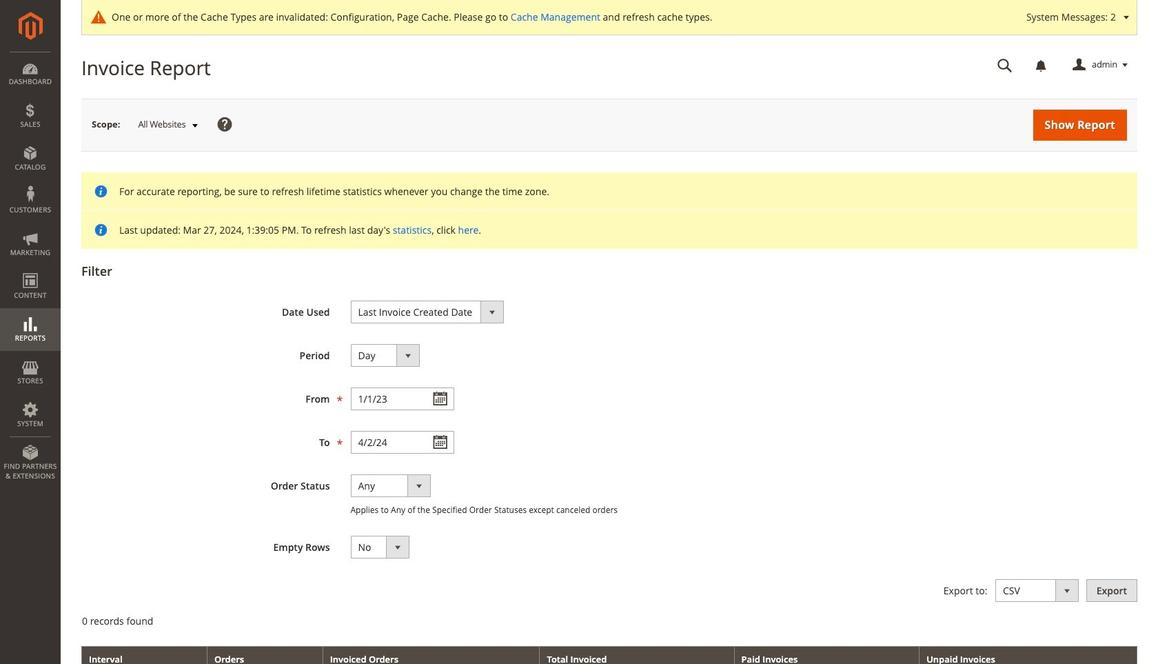 Task type: locate. For each thing, give the bounding box(es) containing it.
magento admin panel image
[[18, 12, 42, 40]]

menu bar
[[0, 52, 61, 488]]

None text field
[[988, 53, 1023, 77], [351, 388, 454, 410], [351, 431, 454, 454], [988, 53, 1023, 77], [351, 388, 454, 410], [351, 431, 454, 454]]



Task type: vqa. For each thing, say whether or not it's contained in the screenshot.
'menu'
no



